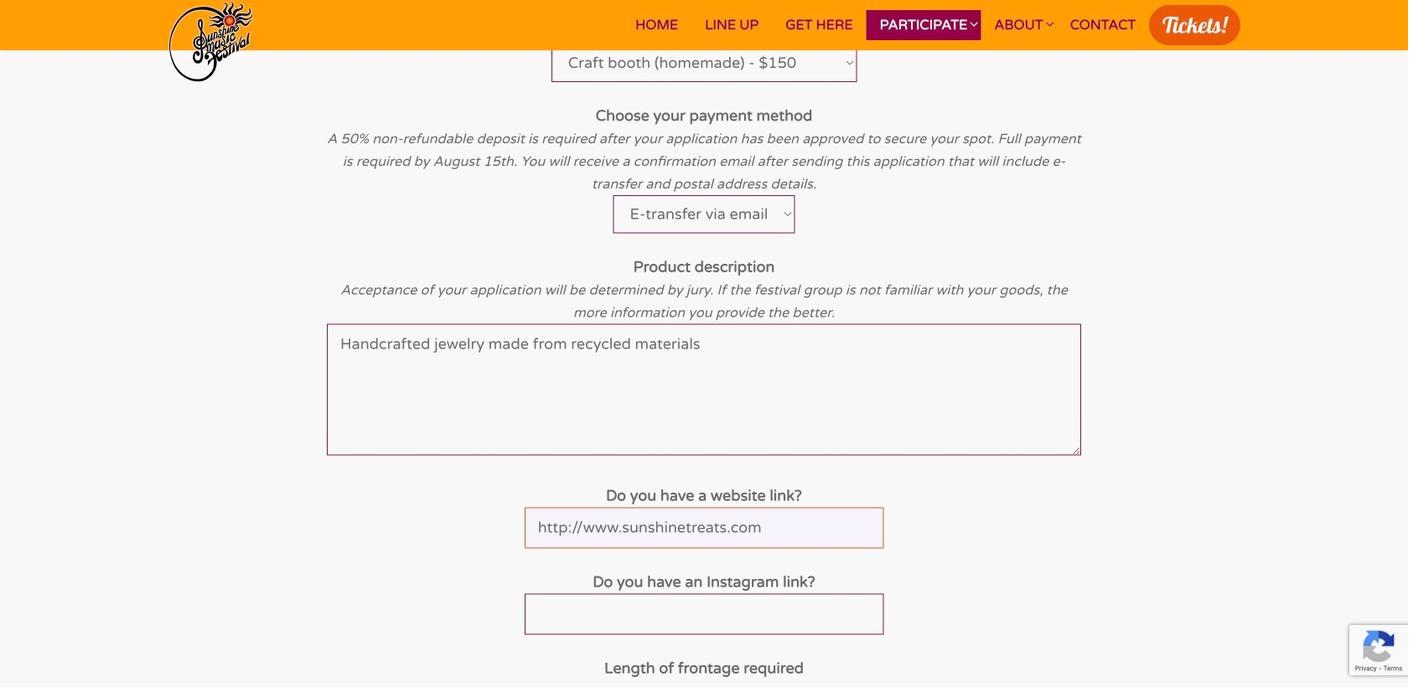 Task type: vqa. For each thing, say whether or not it's contained in the screenshot.
email field in Contact form ELEMENT
no



Task type: locate. For each thing, give the bounding box(es) containing it.
sunshine music festival image
[[168, 0, 254, 84]]

The more information you provide here, the better! text field
[[327, 324, 1082, 456]]

None url field
[[525, 508, 884, 549], [525, 594, 884, 635], [525, 508, 884, 549], [525, 594, 884, 635]]



